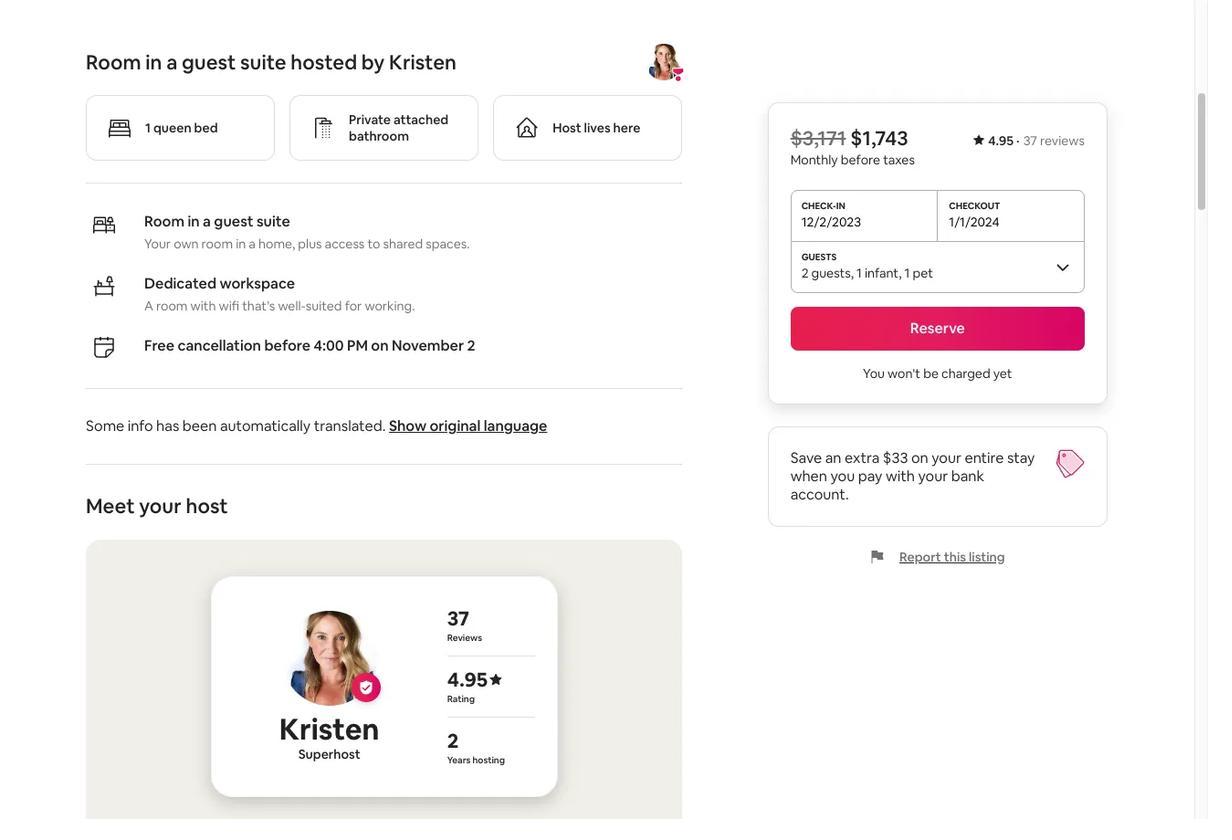 Task type: describe. For each thing, give the bounding box(es) containing it.
superhost
[[298, 747, 361, 763]]

verified host image
[[359, 681, 373, 695]]

some
[[86, 417, 124, 436]]

1 , from the left
[[851, 265, 854, 281]]

save an extra $33 on your entire stay when you pay with your bank account.
[[791, 449, 1035, 504]]

language
[[484, 417, 548, 436]]

original
[[430, 417, 481, 436]]

room inside the room in a guest suite your own room in a home, plus access to shared spaces.
[[202, 236, 233, 252]]

dedicated
[[144, 274, 217, 293]]

show
[[389, 417, 427, 436]]

private
[[349, 112, 391, 128]]

pay
[[858, 467, 883, 486]]

this
[[944, 549, 967, 565]]

rating
[[447, 694, 475, 705]]

2 for 2 years hosting
[[447, 728, 459, 754]]

monthly
[[791, 152, 838, 168]]

when
[[791, 467, 828, 486]]

a for room in a guest suite hosted by kristen
[[166, 50, 178, 75]]

4.95 for 4.95 · 37 reviews
[[989, 132, 1014, 149]]

$3,171 $1,743 monthly before taxes
[[791, 125, 915, 168]]

your left bank
[[918, 467, 948, 486]]

$1,743
[[851, 125, 909, 151]]

dedicated workspace a room with wifi that's well-suited for working.
[[144, 274, 415, 314]]

2 vertical spatial a
[[249, 236, 256, 252]]

wifi
[[219, 298, 239, 314]]

that's
[[242, 298, 275, 314]]

reviews
[[1041, 132, 1085, 149]]

·
[[1017, 132, 1020, 149]]

extra
[[845, 449, 880, 468]]

spaces.
[[426, 236, 470, 252]]

years
[[447, 755, 471, 767]]

queen
[[153, 120, 192, 136]]

guest for your
[[214, 212, 254, 231]]

working.
[[365, 298, 415, 314]]

$3,171
[[791, 125, 846, 151]]

info
[[128, 417, 153, 436]]

hosted
[[291, 50, 357, 75]]

with inside save an extra $33 on your entire stay when you pay with your bank account.
[[886, 467, 915, 486]]

1/1/2024
[[949, 214, 1000, 230]]

room in a guest suite your own room in a home, plus access to shared spaces.
[[144, 212, 470, 252]]

a
[[144, 298, 153, 314]]

meet your host
[[86, 493, 228, 519]]

meet
[[86, 493, 135, 519]]

with inside dedicated workspace a room with wifi that's well-suited for working.
[[190, 298, 216, 314]]

$33
[[883, 449, 908, 468]]

pm
[[347, 336, 368, 356]]

home,
[[258, 236, 295, 252]]

0 horizontal spatial on
[[371, 336, 389, 356]]

here
[[614, 120, 641, 136]]

yet
[[994, 365, 1013, 382]]

an
[[826, 449, 842, 468]]

12/2/2023
[[802, 214, 861, 230]]

report
[[900, 549, 942, 565]]

shared
[[383, 236, 423, 252]]

report this listing button
[[871, 549, 1005, 565]]

november
[[392, 336, 464, 356]]

4:00
[[314, 336, 344, 356]]

access
[[325, 236, 365, 252]]

translated.
[[314, 417, 386, 436]]

host
[[553, 120, 582, 136]]

2 vertical spatial in
[[236, 236, 246, 252]]

host lives here
[[553, 120, 641, 136]]

listing
[[969, 549, 1005, 565]]

stay
[[1008, 449, 1035, 468]]

free cancellation before 4:00 pm on november 2
[[144, 336, 476, 356]]

cancellation
[[178, 336, 261, 356]]

before inside $3,171 $1,743 monthly before taxes
[[841, 152, 881, 168]]

room for room in a guest suite your own room in a home, plus access to shared spaces.
[[144, 212, 185, 231]]

guests
[[812, 265, 851, 281]]

pet
[[913, 265, 934, 281]]

kristen is a superhost. image
[[672, 68, 686, 82]]

room for room in a guest suite hosted by kristen
[[86, 50, 141, 75]]

taxes
[[884, 152, 915, 168]]

save
[[791, 449, 822, 468]]

entire
[[965, 449, 1004, 468]]

your
[[144, 236, 171, 252]]

you
[[863, 365, 885, 382]]

some info has been automatically translated. show original language
[[86, 417, 548, 436]]

4.95 · 37 reviews
[[989, 132, 1085, 149]]

plus
[[298, 236, 322, 252]]

2 guests , 1 infant , 1 pet
[[802, 265, 934, 281]]

account.
[[791, 485, 849, 504]]

bathroom
[[349, 128, 409, 145]]

you won't be charged yet
[[863, 365, 1013, 382]]

0 horizontal spatial before
[[264, 336, 311, 356]]



Task type: vqa. For each thing, say whether or not it's contained in the screenshot.
the right in
yes



Task type: locate. For each thing, give the bounding box(es) containing it.
2 for 2 guests , 1 infant , 1 pet
[[802, 265, 809, 281]]

in up queen
[[145, 50, 162, 75]]

you
[[831, 467, 855, 486]]

1 horizontal spatial before
[[841, 152, 881, 168]]

your left host
[[139, 493, 182, 519]]

with right "pay"
[[886, 467, 915, 486]]

guest for hosted
[[182, 50, 236, 75]]

1
[[145, 120, 151, 136], [857, 265, 862, 281], [905, 265, 910, 281]]

37 reviews
[[447, 606, 482, 644]]

0 horizontal spatial 37
[[447, 606, 470, 631]]

charged
[[942, 365, 991, 382]]

a up queen
[[166, 50, 178, 75]]

bed
[[194, 120, 218, 136]]

0 vertical spatial room
[[202, 236, 233, 252]]

,
[[851, 265, 854, 281], [899, 265, 902, 281]]

a
[[166, 50, 178, 75], [203, 212, 211, 231], [249, 236, 256, 252]]

2 left guests
[[802, 265, 809, 281]]

1 vertical spatial room
[[144, 212, 185, 231]]

in for room in a guest suite your own room in a home, plus access to shared spaces.
[[188, 212, 200, 231]]

2 vertical spatial 2
[[447, 728, 459, 754]]

1 horizontal spatial room
[[144, 212, 185, 231]]

suited
[[306, 298, 342, 314]]

room in a guest suite hosted by kristen
[[86, 50, 457, 75]]

1 horizontal spatial in
[[188, 212, 200, 231]]

0 horizontal spatial room
[[156, 298, 188, 314]]

kristen down verified host image
[[279, 711, 380, 748]]

lives
[[584, 120, 611, 136]]

reserve button
[[791, 307, 1085, 351]]

reserve
[[911, 319, 966, 338]]

2 horizontal spatial 2
[[802, 265, 809, 281]]

4.95 up rating
[[447, 667, 488, 693]]

1 left the infant
[[857, 265, 862, 281]]

2 horizontal spatial a
[[249, 236, 256, 252]]

0 vertical spatial before
[[841, 152, 881, 168]]

your
[[932, 449, 962, 468], [918, 467, 948, 486], [139, 493, 182, 519]]

private attached bathroom
[[349, 112, 449, 145]]

0 horizontal spatial room
[[86, 50, 141, 75]]

0 horizontal spatial 2
[[447, 728, 459, 754]]

2 , from the left
[[899, 265, 902, 281]]

guest up workspace
[[214, 212, 254, 231]]

suite inside the room in a guest suite your own room in a home, plus access to shared spaces.
[[257, 212, 290, 231]]

suite
[[240, 50, 287, 75], [257, 212, 290, 231]]

1 horizontal spatial 37
[[1024, 132, 1038, 149]]

hosting
[[473, 755, 505, 767]]

0 vertical spatial with
[[190, 298, 216, 314]]

0 horizontal spatial ,
[[851, 265, 854, 281]]

been
[[183, 417, 217, 436]]

on right pm
[[371, 336, 389, 356]]

be
[[924, 365, 939, 382]]

kristen right by
[[389, 50, 457, 75]]

on inside save an extra $33 on your entire stay when you pay with your bank account.
[[912, 449, 929, 468]]

0 vertical spatial guest
[[182, 50, 236, 75]]

1 horizontal spatial 1
[[857, 265, 862, 281]]

has
[[156, 417, 179, 436]]

1 vertical spatial 4.95
[[447, 667, 488, 693]]

suite for your
[[257, 212, 290, 231]]

before down $1,743
[[841, 152, 881, 168]]

own
[[174, 236, 199, 252]]

0 vertical spatial room
[[86, 50, 141, 75]]

37 inside the 37 reviews
[[447, 606, 470, 631]]

1 horizontal spatial on
[[912, 449, 929, 468]]

1 horizontal spatial room
[[202, 236, 233, 252]]

0 vertical spatial 37
[[1024, 132, 1038, 149]]

room
[[86, 50, 141, 75], [144, 212, 185, 231]]

kristen image
[[646, 44, 683, 81], [646, 44, 683, 81]]

room right own
[[202, 236, 233, 252]]

on
[[371, 336, 389, 356], [912, 449, 929, 468]]

1 vertical spatial before
[[264, 336, 311, 356]]

1 vertical spatial room
[[156, 298, 188, 314]]

0 vertical spatial a
[[166, 50, 178, 75]]

4.95 left ·
[[989, 132, 1014, 149]]

2
[[802, 265, 809, 281], [467, 336, 476, 356], [447, 728, 459, 754]]

before down well-
[[264, 336, 311, 356]]

0 horizontal spatial 4.95
[[447, 667, 488, 693]]

well-
[[278, 298, 306, 314]]

bank
[[952, 467, 985, 486]]

a up dedicated
[[203, 212, 211, 231]]

kristen superhost
[[279, 711, 380, 763]]

2 up years
[[447, 728, 459, 754]]

to
[[368, 236, 380, 252]]

0 horizontal spatial with
[[190, 298, 216, 314]]

0 horizontal spatial 1
[[145, 120, 151, 136]]

on right $33
[[912, 449, 929, 468]]

attached
[[394, 112, 449, 128]]

1 vertical spatial 37
[[447, 606, 470, 631]]

with
[[190, 298, 216, 314], [886, 467, 915, 486]]

your left entire on the bottom of page
[[932, 449, 962, 468]]

room
[[202, 236, 233, 252], [156, 298, 188, 314]]

37 up reviews
[[447, 606, 470, 631]]

before
[[841, 152, 881, 168], [264, 336, 311, 356]]

1 horizontal spatial with
[[886, 467, 915, 486]]

a for room in a guest suite your own room in a home, plus access to shared spaces.
[[203, 212, 211, 231]]

4.95 for 4.95
[[447, 667, 488, 693]]

0 vertical spatial kristen
[[389, 50, 457, 75]]

a left home,
[[249, 236, 256, 252]]

report this listing
[[900, 549, 1005, 565]]

0 vertical spatial 4.95
[[989, 132, 1014, 149]]

by
[[362, 50, 385, 75]]

in
[[145, 50, 162, 75], [188, 212, 200, 231], [236, 236, 246, 252]]

2 horizontal spatial 1
[[905, 265, 910, 281]]

0 horizontal spatial kristen
[[279, 711, 380, 748]]

infant
[[865, 265, 899, 281]]

1 vertical spatial a
[[203, 212, 211, 231]]

room inside the room in a guest suite your own room in a home, plus access to shared spaces.
[[144, 212, 185, 231]]

2 horizontal spatial in
[[236, 236, 246, 252]]

1 vertical spatial 2
[[467, 336, 476, 356]]

host
[[186, 493, 228, 519]]

1 vertical spatial with
[[886, 467, 915, 486]]

guest up bed on the left top
[[182, 50, 236, 75]]

2 right november at the top
[[467, 336, 476, 356]]

in left home,
[[236, 236, 246, 252]]

reviews
[[447, 632, 482, 644]]

0 vertical spatial 2
[[802, 265, 809, 281]]

0 horizontal spatial a
[[166, 50, 178, 75]]

1 vertical spatial guest
[[214, 212, 254, 231]]

1 queen bed
[[145, 120, 218, 136]]

0 vertical spatial suite
[[240, 50, 287, 75]]

1 vertical spatial in
[[188, 212, 200, 231]]

4.95
[[989, 132, 1014, 149], [447, 667, 488, 693]]

1 horizontal spatial 2
[[467, 336, 476, 356]]

room inside dedicated workspace a room with wifi that's well-suited for working.
[[156, 298, 188, 314]]

show original language button
[[389, 417, 548, 436]]

won't
[[888, 365, 921, 382]]

2 years hosting
[[447, 728, 505, 767]]

37 right ·
[[1024, 132, 1038, 149]]

1 vertical spatial suite
[[257, 212, 290, 231]]

kristen user profile image
[[282, 611, 377, 706], [282, 611, 377, 706]]

0 vertical spatial on
[[371, 336, 389, 356]]

1 horizontal spatial ,
[[899, 265, 902, 281]]

automatically
[[220, 417, 311, 436]]

room right a
[[156, 298, 188, 314]]

1 horizontal spatial 4.95
[[989, 132, 1014, 149]]

guest inside the room in a guest suite your own room in a home, plus access to shared spaces.
[[214, 212, 254, 231]]

1 horizontal spatial a
[[203, 212, 211, 231]]

free
[[144, 336, 175, 356]]

1 vertical spatial on
[[912, 449, 929, 468]]

, left the infant
[[851, 265, 854, 281]]

in for room in a guest suite hosted by kristen
[[145, 50, 162, 75]]

0 vertical spatial in
[[145, 50, 162, 75]]

for
[[345, 298, 362, 314]]

suite left hosted
[[240, 50, 287, 75]]

suite for hosted
[[240, 50, 287, 75]]

1 horizontal spatial kristen
[[389, 50, 457, 75]]

0 horizontal spatial in
[[145, 50, 162, 75]]

2 inside 2 years hosting
[[447, 728, 459, 754]]

1 vertical spatial kristen
[[279, 711, 380, 748]]

37
[[1024, 132, 1038, 149], [447, 606, 470, 631]]

1 left pet
[[905, 265, 910, 281]]

guest
[[182, 50, 236, 75], [214, 212, 254, 231]]

with left wifi
[[190, 298, 216, 314]]

1 left queen
[[145, 120, 151, 136]]

suite up home,
[[257, 212, 290, 231]]

workspace
[[220, 274, 295, 293]]

in up own
[[188, 212, 200, 231]]

, left pet
[[899, 265, 902, 281]]



